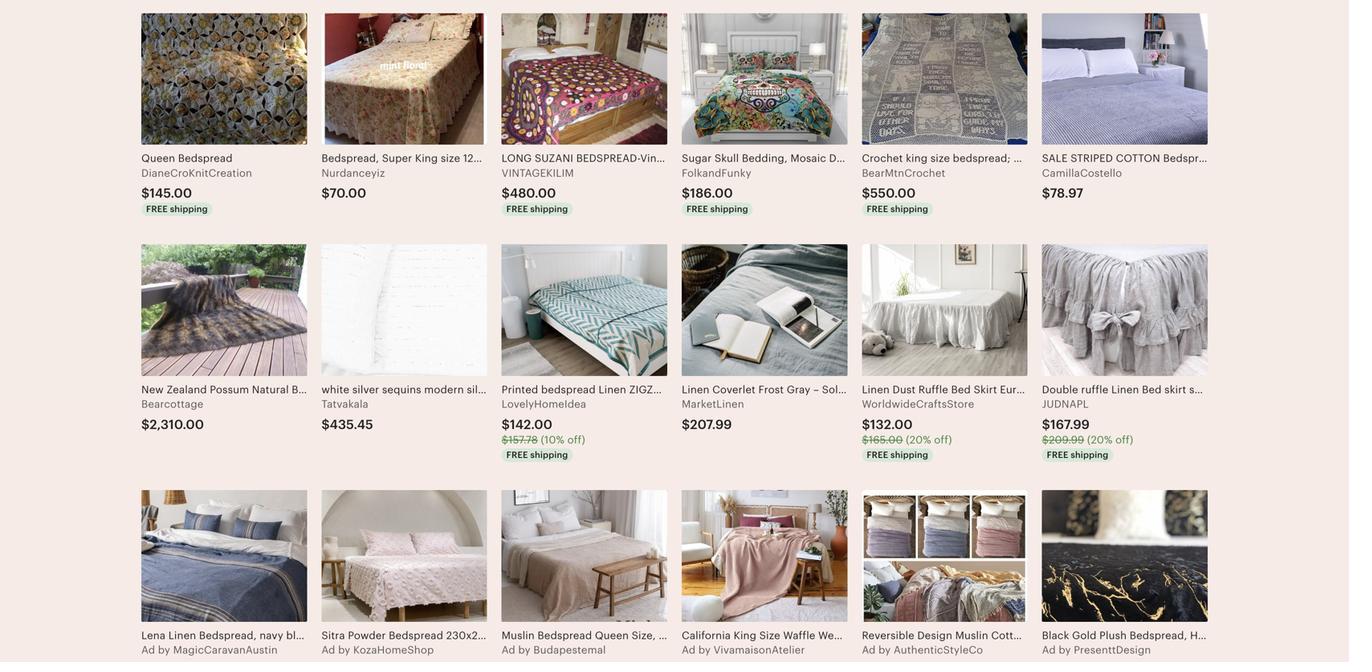 Task type: vqa. For each thing, say whether or not it's contained in the screenshot.


Task type: locate. For each thing, give the bounding box(es) containing it.
y left "kozahomeshop"
[[345, 644, 351, 656]]

(20% inside worldwidecraftsstore $ 132.00 $ 165.00 (20% off) free shipping
[[906, 434, 932, 446]]

(20% right the 209.99
[[1088, 434, 1113, 446]]

muslin bedspread queen size, lightweight summer bed spread, queen cotton coverlet, super soft throw blanket, king muslin bed cover image
[[502, 490, 668, 622]]

5 d from the left
[[869, 644, 876, 656]]

y left presenttdesign
[[1066, 644, 1072, 656]]

d left "kozahomeshop"
[[329, 644, 335, 656]]

0 horizontal spatial (20%
[[906, 434, 932, 446]]

$ down "queen"
[[141, 186, 150, 200]]

4 b from the left
[[699, 644, 706, 656]]

camillacostello
[[1043, 167, 1123, 179]]

y left budapestemal
[[525, 644, 531, 656]]

a
[[141, 644, 149, 656], [322, 644, 329, 656], [502, 644, 509, 656], [682, 644, 689, 656], [862, 644, 870, 656], [1043, 644, 1050, 656]]

2 d from the left
[[329, 644, 335, 656]]

165.00
[[869, 434, 903, 446]]

free down the 209.99
[[1047, 450, 1069, 460]]

b for kozahomeshop
[[338, 644, 345, 656]]

y left vivamaisonatelier
[[705, 644, 711, 656]]

0 vertical spatial bedspread
[[178, 152, 233, 164]]

shipping down 145.00
[[170, 204, 208, 214]]

y
[[165, 644, 170, 656], [345, 644, 351, 656], [525, 644, 531, 656], [705, 644, 711, 656], [886, 644, 891, 656], [1066, 644, 1072, 656]]

free inside lovelyhomeidea $ 142.00 $ 157.78 (10% off) free shipping
[[507, 450, 528, 460]]

1 a from the left
[[141, 644, 149, 656]]

142.00
[[510, 417, 553, 432]]

off)
[[568, 434, 586, 446], [935, 434, 953, 446], [1116, 434, 1134, 446]]

y for presenttdesign
[[1066, 644, 1072, 656]]

new zealand possum natural brown or grey fur king bedspread bearcottage $ 2,310.00
[[141, 384, 467, 432]]

shipping inside worldwidecraftsstore $ 132.00 $ 165.00 (20% off) free shipping
[[891, 450, 929, 460]]

1 d from the left
[[148, 644, 155, 656]]

$ down bearmtncrochet
[[862, 186, 871, 200]]

kozahomeshop
[[353, 644, 434, 656]]

(10%
[[541, 434, 565, 446]]

1 vertical spatial bedspread
[[412, 384, 467, 396]]

157.78
[[509, 434, 538, 446]]

1 b from the left
[[158, 644, 165, 656]]

off) inside worldwidecraftsstore $ 132.00 $ 165.00 (20% off) free shipping
[[935, 434, 953, 446]]

free inside queen bedspread dianecroknitcreation $ 145.00 free shipping
[[146, 204, 168, 214]]

$
[[141, 186, 150, 200], [322, 186, 330, 200], [502, 186, 510, 200], [682, 186, 690, 200], [862, 186, 871, 200], [1043, 186, 1051, 200], [141, 417, 150, 432], [322, 417, 330, 432], [502, 417, 510, 432], [682, 417, 690, 432], [862, 417, 871, 432], [1043, 417, 1051, 432], [502, 434, 509, 446], [862, 434, 869, 446], [1043, 434, 1049, 446]]

(20% inside the judnapl $ 167.99 $ 209.99 (20% off) free shipping
[[1088, 434, 1113, 446]]

5 b from the left
[[879, 644, 886, 656]]

y for vivamaisonatelier
[[705, 644, 711, 656]]

shipping down (10%
[[531, 450, 568, 460]]

1 horizontal spatial off)
[[935, 434, 953, 446]]

6 b from the left
[[1059, 644, 1066, 656]]

free down 480.00 on the top of the page
[[507, 204, 528, 214]]

2 y from the left
[[345, 644, 351, 656]]

b left vivamaisonatelier
[[699, 644, 706, 656]]

linen dust ruffle bed skirt european flax natural linen twin full queen king size linen bedding ruffled bed skirt king bed with ruffle image
[[862, 244, 1028, 376]]

$ inside vintagekilim $ 480.00 free shipping
[[502, 186, 510, 200]]

2 horizontal spatial off)
[[1116, 434, 1134, 446]]

2 a from the left
[[322, 644, 329, 656]]

shipping down 165.00 at bottom right
[[891, 450, 929, 460]]

b left budapestemal
[[519, 644, 525, 656]]

$ up 165.00 at bottom right
[[862, 417, 871, 432]]

$ inside tatvakala $ 435.45
[[322, 417, 330, 432]]

linen coverlet frost gray – solid gray bedspread – made to order in the usa - soft bedding image
[[682, 244, 848, 376]]

off) inside lovelyhomeidea $ 142.00 $ 157.78 (10% off) free shipping
[[568, 434, 586, 446]]

free down 550.00 in the top right of the page
[[867, 204, 889, 214]]

shipping
[[170, 204, 208, 214], [531, 204, 568, 214], [711, 204, 749, 214], [891, 204, 929, 214], [531, 450, 568, 460], [891, 450, 929, 460], [1071, 450, 1109, 460]]

black gold plush bedspread, handmade quilt, plush cover, bed throw, sofa blanket, plush cover,bedroom,home decorative, quilt for living room image
[[1043, 490, 1208, 622]]

b for authenticstyleco
[[879, 644, 886, 656]]

6 y from the left
[[1066, 644, 1072, 656]]

3 y from the left
[[525, 644, 531, 656]]

reversible design muslin cotton bedspread, woven boho blanket, breathable comfy blanket image
[[862, 490, 1028, 622]]

magiccaravanaustin
[[173, 644, 278, 656]]

off) inside the judnapl $ 167.99 $ 209.99 (20% off) free shipping
[[1116, 434, 1134, 446]]

d left magiccaravanaustin
[[148, 644, 155, 656]]

free inside vintagekilim $ 480.00 free shipping
[[507, 204, 528, 214]]

free down 145.00
[[146, 204, 168, 214]]

off) right (10%
[[568, 434, 586, 446]]

$ down nurdanceyiz
[[322, 186, 330, 200]]

off) down the worldwidecraftsstore in the right bottom of the page
[[935, 434, 953, 446]]

shipping inside lovelyhomeidea $ 142.00 $ 157.78 (10% off) free shipping
[[531, 450, 568, 460]]

1 y from the left
[[165, 644, 170, 656]]

y left authenticstyleco
[[886, 644, 891, 656]]

78.97
[[1051, 186, 1084, 200]]

lovelyhomeidea
[[502, 398, 587, 410]]

nurdanceyiz $ 70.00
[[322, 167, 385, 200]]

y for authenticstyleco
[[886, 644, 891, 656]]

d
[[148, 644, 155, 656], [329, 644, 335, 656], [509, 644, 516, 656], [689, 644, 696, 656], [869, 644, 876, 656], [1050, 644, 1056, 656]]

natural
[[252, 384, 289, 396]]

(20% for 167.99
[[1088, 434, 1113, 446]]

or
[[327, 384, 338, 396]]

queen bedspread image
[[141, 13, 307, 145]]

d left presenttdesign
[[1050, 644, 1056, 656]]

d left budapestemal
[[509, 644, 516, 656]]

$ inside folkandfunky $ 186.00 free shipping
[[682, 186, 690, 200]]

shipping down 480.00 on the top of the page
[[531, 204, 568, 214]]

$ inside queen bedspread dianecroknitcreation $ 145.00 free shipping
[[141, 186, 150, 200]]

y for magiccaravanaustin
[[165, 644, 170, 656]]

queen bedspread dianecroknitcreation $ 145.00 free shipping
[[141, 152, 252, 214]]

$ down folkandfunky
[[682, 186, 690, 200]]

b left "kozahomeshop"
[[338, 644, 345, 656]]

worldwidecraftsstore
[[862, 398, 975, 410]]

0 horizontal spatial bedspread
[[178, 152, 233, 164]]

3 off) from the left
[[1116, 434, 1134, 446]]

$ down the bearcottage
[[141, 417, 150, 432]]

bedspread
[[178, 152, 233, 164], [412, 384, 467, 396]]

6 d from the left
[[1050, 644, 1056, 656]]

d for a d b y magiccaravanaustin
[[148, 644, 155, 656]]

y left magiccaravanaustin
[[165, 644, 170, 656]]

(20%
[[906, 434, 932, 446], [1088, 434, 1113, 446]]

b for magiccaravanaustin
[[158, 644, 165, 656]]

free down '186.00'
[[687, 204, 709, 214]]

d for a d b y kozahomeshop
[[329, 644, 335, 656]]

judnapl $ 167.99 $ 209.99 (20% off) free shipping
[[1043, 398, 1134, 460]]

free inside worldwidecraftsstore $ 132.00 $ 165.00 (20% off) free shipping
[[867, 450, 889, 460]]

550.00
[[871, 186, 916, 200]]

free inside bearmtncrochet $ 550.00 free shipping
[[867, 204, 889, 214]]

b left authenticstyleco
[[879, 644, 886, 656]]

bedspread right king
[[412, 384, 467, 396]]

480.00
[[510, 186, 556, 200]]

shipping down '186.00'
[[711, 204, 749, 214]]

presenttdesign
[[1074, 644, 1152, 656]]

free down 165.00 at bottom right
[[867, 450, 889, 460]]

3 d from the left
[[509, 644, 516, 656]]

shipping inside folkandfunky $ 186.00 free shipping
[[711, 204, 749, 214]]

2 off) from the left
[[935, 434, 953, 446]]

a for a d b y vivamaisonatelier
[[682, 644, 689, 656]]

$ down vintagekilim
[[502, 186, 510, 200]]

zealand
[[167, 384, 207, 396]]

free down the 157.78
[[507, 450, 528, 460]]

budapestemal
[[534, 644, 606, 656]]

off) right the 209.99
[[1116, 434, 1134, 446]]

167.99
[[1051, 417, 1090, 432]]

king
[[387, 384, 409, 396]]

5 y from the left
[[886, 644, 891, 656]]

2 b from the left
[[338, 644, 345, 656]]

(20% for 132.00
[[906, 434, 932, 446]]

a d b y vivamaisonatelier
[[682, 644, 805, 656]]

$ up the 157.78
[[502, 417, 510, 432]]

$ inside nurdanceyiz $ 70.00
[[322, 186, 330, 200]]

1 horizontal spatial (20%
[[1088, 434, 1113, 446]]

bedspread up dianecroknitcreation
[[178, 152, 233, 164]]

b
[[158, 644, 165, 656], [338, 644, 345, 656], [519, 644, 525, 656], [699, 644, 706, 656], [879, 644, 886, 656], [1059, 644, 1066, 656]]

$ inside camillacostello $ 78.97
[[1043, 186, 1051, 200]]

lovelyhomeidea $ 142.00 $ 157.78 (10% off) free shipping
[[502, 398, 587, 460]]

5 a from the left
[[862, 644, 870, 656]]

6 a from the left
[[1043, 644, 1050, 656]]

$ down camillacostello
[[1043, 186, 1051, 200]]

possum
[[210, 384, 249, 396]]

0 horizontal spatial off)
[[568, 434, 586, 446]]

bedspread inside new zealand possum natural brown or grey fur king bedspread bearcottage $ 2,310.00
[[412, 384, 467, 396]]

b left presenttdesign
[[1059, 644, 1066, 656]]

lena linen bedspread,  navy blue bedspread, softened linen bed cover, bed quilt, beige bed cover, linen bed throw image
[[141, 490, 307, 622]]

tatvakala
[[322, 398, 369, 410]]

$ down marketlinen
[[682, 417, 690, 432]]

shipping down 550.00 in the top right of the page
[[891, 204, 929, 214]]

1 off) from the left
[[568, 434, 586, 446]]

sugar skull bedding, mosaic duvet cover, skull doona cover, teal comforter image
[[682, 13, 848, 145]]

4 a from the left
[[682, 644, 689, 656]]

4 d from the left
[[689, 644, 696, 656]]

tatvakala $ 435.45
[[322, 398, 373, 432]]

3 a from the left
[[502, 644, 509, 656]]

$ down tatvakala
[[322, 417, 330, 432]]

1 (20% from the left
[[906, 434, 932, 446]]

(20% down 132.00
[[906, 434, 932, 446]]

a d b y presenttdesign
[[1043, 644, 1152, 656]]

shipping inside the judnapl $ 167.99 $ 209.99 (20% off) free shipping
[[1071, 450, 1109, 460]]

a for a d b y authenticstyleco
[[862, 644, 870, 656]]

shipping inside vintagekilim $ 480.00 free shipping
[[531, 204, 568, 214]]

4 y from the left
[[705, 644, 711, 656]]

2,310.00
[[150, 417, 204, 432]]

b for budapestemal
[[519, 644, 525, 656]]

d left authenticstyleco
[[869, 644, 876, 656]]

shipping down the 209.99
[[1071, 450, 1109, 460]]

1 horizontal spatial bedspread
[[412, 384, 467, 396]]

d left vivamaisonatelier
[[689, 644, 696, 656]]

double ruffle linen bed skirt split corners ruffled panel dust ruffle bedskirt corner cuts mattress skirt double queen king handmade bedding image
[[1043, 244, 1208, 376]]

grey
[[340, 384, 365, 396]]

3 b from the left
[[519, 644, 525, 656]]

186.00
[[690, 186, 733, 200]]

free
[[146, 204, 168, 214], [507, 204, 528, 214], [687, 204, 709, 214], [867, 204, 889, 214], [507, 450, 528, 460], [867, 450, 889, 460], [1047, 450, 1069, 460]]

2 (20% from the left
[[1088, 434, 1113, 446]]

145.00
[[150, 186, 192, 200]]

b left magiccaravanaustin
[[158, 644, 165, 656]]

free inside folkandfunky $ 186.00 free shipping
[[687, 204, 709, 214]]



Task type: describe. For each thing, give the bounding box(es) containing it.
132.00
[[871, 417, 913, 432]]

d for a d b y budapestemal
[[509, 644, 516, 656]]

$ down judnapl
[[1043, 434, 1049, 446]]

off) for 167.99
[[1116, 434, 1134, 446]]

bearmtncrochet $ 550.00 free shipping
[[862, 167, 946, 214]]

bearcottage
[[141, 398, 204, 410]]

207.99
[[690, 417, 732, 432]]

b for presenttdesign
[[1059, 644, 1066, 656]]

off) for 142.00
[[568, 434, 586, 446]]

$ up the 209.99
[[1043, 417, 1051, 432]]

d for a d b y authenticstyleco
[[869, 644, 876, 656]]

queen
[[141, 152, 175, 164]]

b for vivamaisonatelier
[[699, 644, 706, 656]]

sitra powder bedspread 230x250 2 pillows 50x70, bedspread,bed cover, stylish bedspread, vintage bedspread, cotton bedspread,modern design image
[[322, 490, 487, 622]]

vintagekilim
[[502, 167, 574, 179]]

dianecroknitcreation
[[141, 167, 252, 179]]

d for a d b y vivamaisonatelier
[[689, 644, 696, 656]]

sale striped cotton bedspread - dark grey and white stripes/bedcover/throw/cotton blanket image
[[1043, 13, 1208, 145]]

$ inside marketlinen $ 207.99
[[682, 417, 690, 432]]

y for kozahomeshop
[[345, 644, 351, 656]]

shipping inside bearmtncrochet $ 550.00 free shipping
[[891, 204, 929, 214]]

white silver sequins modern silk bedspread king quilted bedding coverlet shimmer pattern lines with 2 pillowsham covers image
[[322, 244, 487, 376]]

judnapl
[[1043, 398, 1089, 410]]

long suzani bedspread-vintage suzani-boho chic suzani-bohemian textile-boho chic textile-bohemian textiles,boho chic textiles,boho wall image
[[502, 13, 668, 145]]

209.99
[[1049, 434, 1085, 446]]

nurdanceyiz
[[322, 167, 385, 179]]

folkandfunky $ 186.00 free shipping
[[682, 167, 752, 214]]

fur
[[367, 384, 384, 396]]

a for a d b y budapestemal
[[502, 644, 509, 656]]

bedspread inside queen bedspread dianecroknitcreation $ 145.00 free shipping
[[178, 152, 233, 164]]

printed bedspread linen zigzag printed coverlet queen king double twin of full size bedding more colors available image
[[502, 244, 668, 376]]

off) for 132.00
[[935, 434, 953, 446]]

vintagekilim $ 480.00 free shipping
[[502, 167, 574, 214]]

435.45
[[330, 417, 373, 432]]

vivamaisonatelier
[[714, 644, 805, 656]]

$ left (10%
[[502, 434, 509, 446]]

folkandfunky
[[682, 167, 752, 179]]

marketlinen
[[682, 398, 745, 410]]

a for a d b y kozahomeshop
[[322, 644, 329, 656]]

bearmtncrochet
[[862, 167, 946, 179]]

a d b y kozahomeshop
[[322, 644, 434, 656]]

a for a d b y presenttdesign
[[1043, 644, 1050, 656]]

new
[[141, 384, 164, 396]]

authenticstyleco
[[894, 644, 984, 656]]

a d b y authenticstyleco
[[862, 644, 984, 656]]

new zealand possum natural brown or grey fur king bedspread image
[[141, 244, 307, 376]]

d for a d b y presenttdesign
[[1050, 644, 1056, 656]]

crochet king size bedspread; children's bedroom decor, heirloom bedspread,  teddy bear bedspread, image
[[862, 13, 1028, 145]]

$ down the worldwidecraftsstore in the right bottom of the page
[[862, 434, 869, 446]]

a for a d b y magiccaravanaustin
[[141, 644, 149, 656]]

a d b y magiccaravanaustin
[[141, 644, 278, 656]]

marketlinen $ 207.99
[[682, 398, 745, 432]]

shipping inside queen bedspread dianecroknitcreation $ 145.00 free shipping
[[170, 204, 208, 214]]

brown
[[292, 384, 324, 396]]

$ inside new zealand possum natural brown or grey fur king bedspread bearcottage $ 2,310.00
[[141, 417, 150, 432]]

camillacostello $ 78.97
[[1043, 167, 1123, 200]]

free inside the judnapl $ 167.99 $ 209.99 (20% off) free shipping
[[1047, 450, 1069, 460]]

70.00
[[330, 186, 367, 200]]

y for budapestemal
[[525, 644, 531, 656]]

bedspread, super king size 120x120, queen, oversized bed spread -shabby chic bedding-coverlet-cream purple pink floral bed cover nurdanceyiz image
[[322, 13, 487, 145]]

california king size waffle weave throw blanket, elegant cotton reversible bedspreads, perfect for all bed sizes, ideal housewarming gift image
[[682, 490, 848, 622]]

$ inside bearmtncrochet $ 550.00 free shipping
[[862, 186, 871, 200]]

worldwidecraftsstore $ 132.00 $ 165.00 (20% off) free shipping
[[862, 398, 975, 460]]

a d b y budapestemal
[[502, 644, 606, 656]]



